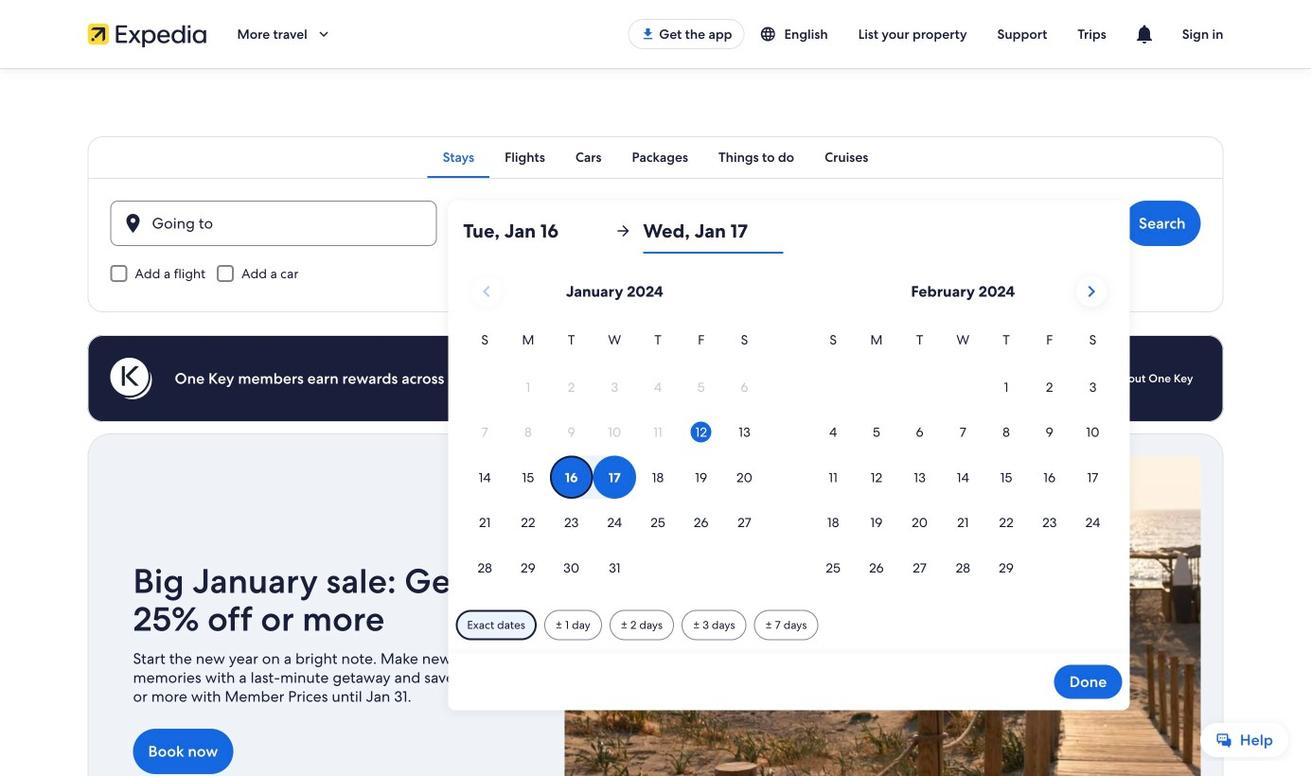 Task type: vqa. For each thing, say whether or not it's contained in the screenshot.
the Previous month Icon
yes



Task type: describe. For each thing, give the bounding box(es) containing it.
more travel image
[[315, 26, 332, 43]]

today element
[[691, 422, 712, 443]]

small image
[[760, 26, 784, 43]]

february 2024 element
[[812, 329, 1115, 591]]

download the app button image
[[640, 27, 655, 42]]

january 2024 element
[[463, 329, 766, 591]]



Task type: locate. For each thing, give the bounding box(es) containing it.
directional image
[[615, 222, 632, 240]]

main content
[[0, 68, 1311, 776]]

expedia logo image
[[88, 21, 207, 47]]

tab list
[[88, 136, 1224, 178]]

next month image
[[1080, 280, 1103, 303]]

previous month image
[[475, 280, 498, 303]]

communication center icon image
[[1133, 23, 1156, 45]]

application
[[463, 269, 1115, 591]]



